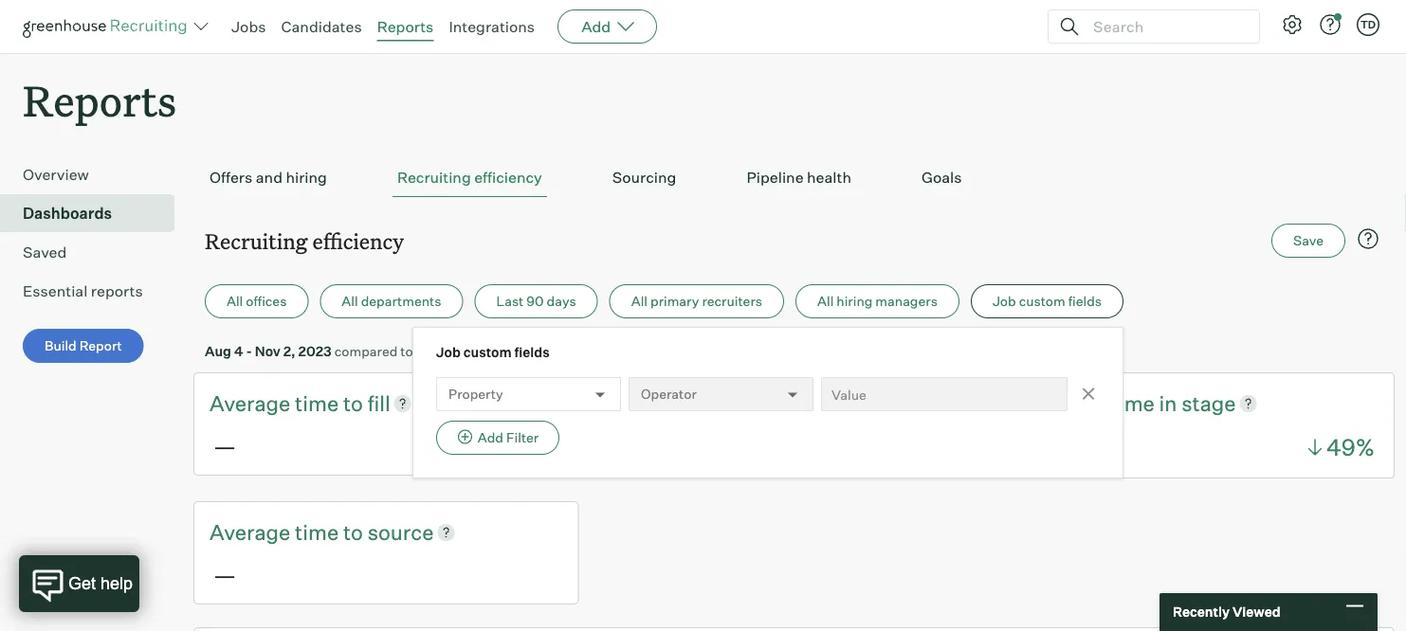 Task type: vqa. For each thing, say whether or not it's contained in the screenshot.
the within the email select team members when a new scorecard is submitted with a summary of submitted and outstanding scorecards for the selected stage.
no



Task type: describe. For each thing, give the bounding box(es) containing it.
to for hire
[[751, 390, 771, 416]]

time for source
[[295, 519, 339, 545]]

days
[[547, 293, 576, 310]]

nov
[[255, 343, 280, 360]]

hire
[[776, 390, 813, 416]]

fill
[[368, 390, 390, 416]]

offices
[[246, 293, 287, 310]]

filter
[[506, 430, 539, 446]]

average link for stage
[[1026, 389, 1111, 418]]

average for stage
[[1026, 390, 1107, 416]]

average time to for hire
[[618, 390, 776, 416]]

candidates link
[[281, 17, 362, 36]]

all for all hiring managers
[[817, 293, 834, 310]]

may
[[416, 343, 443, 360]]

job custom fields inside button
[[993, 293, 1102, 310]]

stage
[[1182, 390, 1236, 416]]

0 horizontal spatial custom
[[463, 344, 512, 361]]

faq image
[[1357, 228, 1380, 251]]

goals
[[922, 168, 962, 187]]

compared
[[335, 343, 398, 360]]

fill link
[[368, 389, 390, 418]]

essential reports link
[[23, 280, 167, 303]]

all primary recruiters button
[[609, 285, 784, 319]]

average time to for fill
[[210, 390, 368, 416]]

report
[[79, 338, 122, 354]]

all for all departments
[[342, 293, 358, 310]]

td button
[[1357, 13, 1380, 36]]

managers
[[876, 293, 938, 310]]

hire link
[[776, 389, 813, 418]]

td button
[[1353, 9, 1383, 40]]

recently viewed
[[1173, 604, 1281, 621]]

integrations
[[449, 17, 535, 36]]

average time to for source
[[210, 519, 368, 545]]

4
[[234, 343, 243, 360]]

add filter button
[[436, 421, 559, 455]]

sourcing button
[[608, 159, 681, 197]]

sourcing
[[612, 168, 676, 187]]

job inside button
[[993, 293, 1016, 310]]

time link for source
[[295, 518, 343, 547]]

to link for source
[[343, 518, 368, 547]]

recruiting efficiency button
[[392, 159, 547, 197]]

offers and hiring
[[210, 168, 327, 187]]

6
[[446, 343, 455, 360]]

jobs
[[231, 17, 266, 36]]

1 vertical spatial recruiting
[[205, 227, 308, 255]]

offers
[[210, 168, 252, 187]]

0 horizontal spatial job
[[436, 344, 461, 361]]

Search text field
[[1089, 13, 1242, 40]]

1 - from the left
[[246, 343, 252, 360]]

average for hire
[[618, 390, 699, 416]]

source
[[368, 519, 434, 545]]

viewed
[[1233, 604, 1281, 621]]

all for all offices
[[227, 293, 243, 310]]

primary
[[650, 293, 699, 310]]

90
[[527, 293, 544, 310]]

1 vertical spatial recruiting efficiency
[[205, 227, 404, 255]]

49%
[[1326, 433, 1375, 462]]

to left may
[[400, 343, 413, 360]]

to link for hire
[[751, 389, 776, 418]]

recruiting efficiency inside button
[[397, 168, 542, 187]]

reports link
[[377, 17, 434, 36]]

saved
[[23, 243, 67, 262]]

3,
[[496, 343, 508, 360]]

time for hire
[[703, 390, 747, 416]]

— for source
[[213, 561, 236, 589]]

overview
[[23, 165, 89, 184]]

1 2023 from the left
[[298, 343, 332, 360]]

integrations link
[[449, 17, 535, 36]]

hiring inside tab list
[[286, 168, 327, 187]]

greenhouse recruiting image
[[23, 15, 193, 38]]

all for all primary recruiters
[[631, 293, 648, 310]]

fields inside button
[[1068, 293, 1102, 310]]

and
[[256, 168, 283, 187]]

all departments button
[[320, 285, 463, 319]]

recruiting inside button
[[397, 168, 471, 187]]

in
[[1159, 390, 1177, 416]]



Task type: locate. For each thing, give the bounding box(es) containing it.
saved link
[[23, 241, 167, 264]]

time link left source link at the left of the page
[[295, 518, 343, 547]]

all primary recruiters
[[631, 293, 762, 310]]

add button
[[558, 9, 657, 44]]

1 vertical spatial reports
[[23, 72, 176, 128]]

0 vertical spatial hiring
[[286, 168, 327, 187]]

reports right candidates at top
[[377, 17, 434, 36]]

0 horizontal spatial add
[[478, 430, 503, 446]]

Value text field
[[821, 378, 1068, 412]]

in link
[[1159, 389, 1182, 418]]

last
[[496, 293, 524, 310]]

reports down greenhouse recruiting 'image'
[[23, 72, 176, 128]]

average link for fill
[[210, 389, 295, 418]]

pipeline health button
[[742, 159, 856, 197]]

reports
[[377, 17, 434, 36], [23, 72, 176, 128]]

stage link
[[1182, 389, 1236, 418]]

property
[[449, 386, 503, 403]]

td
[[1361, 18, 1376, 31]]

essential
[[23, 282, 88, 301]]

1 vertical spatial fields
[[514, 344, 550, 361]]

build
[[45, 338, 76, 354]]

time link left stage link
[[1111, 389, 1159, 418]]

aug
[[205, 343, 231, 360], [466, 343, 493, 360]]

aug left "3,"
[[466, 343, 493, 360]]

0 vertical spatial job custom fields
[[993, 293, 1102, 310]]

hiring right and
[[286, 168, 327, 187]]

0 vertical spatial efficiency
[[474, 168, 542, 187]]

essential reports
[[23, 282, 143, 301]]

time for fill
[[295, 390, 339, 416]]

all left managers
[[817, 293, 834, 310]]

all offices
[[227, 293, 287, 310]]

2 — from the top
[[213, 561, 236, 589]]

to left the hire
[[751, 390, 771, 416]]

2023
[[298, 343, 332, 360], [511, 343, 544, 360]]

1 horizontal spatial hiring
[[837, 293, 873, 310]]

all
[[227, 293, 243, 310], [342, 293, 358, 310], [631, 293, 648, 310], [817, 293, 834, 310]]

0 vertical spatial reports
[[377, 17, 434, 36]]

1 vertical spatial job custom fields
[[436, 344, 550, 361]]

2 all from the left
[[342, 293, 358, 310]]

custom inside button
[[1019, 293, 1066, 310]]

fields
[[1068, 293, 1102, 310], [514, 344, 550, 361]]

time link left hire link
[[703, 389, 751, 418]]

1 vertical spatial job
[[436, 344, 461, 361]]

all departments
[[342, 293, 441, 310]]

1 horizontal spatial 2023
[[511, 343, 544, 360]]

aug 4 - nov 2, 2023 compared to may 6 - aug 3, 2023
[[205, 343, 544, 360]]

0 vertical spatial add
[[581, 17, 611, 36]]

0 horizontal spatial aug
[[205, 343, 231, 360]]

1 horizontal spatial reports
[[377, 17, 434, 36]]

efficiency inside recruiting efficiency button
[[474, 168, 542, 187]]

dashboards link
[[23, 202, 167, 225]]

recruiters
[[702, 293, 762, 310]]

add filter
[[478, 430, 539, 446]]

pipeline
[[747, 168, 804, 187]]

recruiting efficiency
[[397, 168, 542, 187], [205, 227, 404, 255]]

-
[[246, 343, 252, 360], [457, 343, 464, 360]]

0 horizontal spatial -
[[246, 343, 252, 360]]

— for fill
[[213, 432, 236, 460]]

time link
[[295, 389, 343, 418], [703, 389, 751, 418], [1111, 389, 1159, 418], [295, 518, 343, 547]]

time left source
[[295, 519, 339, 545]]

2,
[[283, 343, 296, 360]]

all left primary
[[631, 293, 648, 310]]

add inside add popup button
[[581, 17, 611, 36]]

1 horizontal spatial job
[[993, 293, 1016, 310]]

time link for fill
[[295, 389, 343, 418]]

job
[[993, 293, 1016, 310], [436, 344, 461, 361]]

1 vertical spatial efficiency
[[312, 227, 404, 255]]

to
[[400, 343, 413, 360], [343, 390, 363, 416], [751, 390, 771, 416], [343, 519, 363, 545]]

pipeline health
[[747, 168, 851, 187]]

recently
[[1173, 604, 1230, 621]]

1 horizontal spatial add
[[581, 17, 611, 36]]

tab list containing offers and hiring
[[205, 159, 1383, 197]]

2 aug from the left
[[466, 343, 493, 360]]

1 horizontal spatial job custom fields
[[993, 293, 1102, 310]]

build report
[[45, 338, 122, 354]]

2023 right 2,
[[298, 343, 332, 360]]

overview link
[[23, 163, 167, 186]]

to for fill
[[343, 390, 363, 416]]

1 horizontal spatial fields
[[1068, 293, 1102, 310]]

time down 2,
[[295, 390, 339, 416]]

goals button
[[917, 159, 967, 197]]

average for source
[[210, 519, 290, 545]]

0 vertical spatial custom
[[1019, 293, 1066, 310]]

average link for source
[[210, 518, 295, 547]]

last 90 days
[[496, 293, 576, 310]]

2023 right "3,"
[[511, 343, 544, 360]]

1 vertical spatial add
[[478, 430, 503, 446]]

time link left fill link at the bottom of the page
[[295, 389, 343, 418]]

1 horizontal spatial aug
[[466, 343, 493, 360]]

custom
[[1019, 293, 1066, 310], [463, 344, 512, 361]]

1 horizontal spatial -
[[457, 343, 464, 360]]

recruiting
[[397, 168, 471, 187], [205, 227, 308, 255]]

- right 4 at the bottom left of the page
[[246, 343, 252, 360]]

0 horizontal spatial fields
[[514, 344, 550, 361]]

2 - from the left
[[457, 343, 464, 360]]

all left departments
[[342, 293, 358, 310]]

0 horizontal spatial 2023
[[298, 343, 332, 360]]

source link
[[368, 518, 434, 547]]

—
[[213, 432, 236, 460], [213, 561, 236, 589]]

hiring left managers
[[837, 293, 873, 310]]

reports
[[91, 282, 143, 301]]

1 — from the top
[[213, 432, 236, 460]]

time for stage
[[1111, 390, 1155, 416]]

job custom fields button
[[971, 285, 1124, 319]]

all left offices
[[227, 293, 243, 310]]

1 horizontal spatial custom
[[1019, 293, 1066, 310]]

hiring
[[286, 168, 327, 187], [837, 293, 873, 310]]

1 aug from the left
[[205, 343, 231, 360]]

4 all from the left
[[817, 293, 834, 310]]

average time in
[[1026, 390, 1182, 416]]

to left "fill"
[[343, 390, 363, 416]]

0 vertical spatial —
[[213, 432, 236, 460]]

2 2023 from the left
[[511, 343, 544, 360]]

departments
[[361, 293, 441, 310]]

time link for hire
[[703, 389, 751, 418]]

1 vertical spatial —
[[213, 561, 236, 589]]

- right 6
[[457, 343, 464, 360]]

time left in
[[1111, 390, 1155, 416]]

0 horizontal spatial hiring
[[286, 168, 327, 187]]

configure image
[[1281, 13, 1304, 36]]

time left the hire
[[703, 390, 747, 416]]

time link for stage
[[1111, 389, 1159, 418]]

to link for fill
[[343, 389, 368, 418]]

0 horizontal spatial reports
[[23, 72, 176, 128]]

0 horizontal spatial job custom fields
[[436, 344, 550, 361]]

to link
[[343, 389, 368, 418], [751, 389, 776, 418], [343, 518, 368, 547]]

last 90 days button
[[475, 285, 598, 319]]

add
[[581, 17, 611, 36], [478, 430, 503, 446]]

health
[[807, 168, 851, 187]]

1 horizontal spatial recruiting
[[397, 168, 471, 187]]

1 horizontal spatial efficiency
[[474, 168, 542, 187]]

0 vertical spatial fields
[[1068, 293, 1102, 310]]

all hiring managers
[[817, 293, 938, 310]]

time
[[295, 390, 339, 416], [703, 390, 747, 416], [1111, 390, 1155, 416], [295, 519, 339, 545]]

build report button
[[23, 329, 144, 363]]

average for fill
[[210, 390, 290, 416]]

1 vertical spatial hiring
[[837, 293, 873, 310]]

add for add filter
[[478, 430, 503, 446]]

3 all from the left
[[631, 293, 648, 310]]

to for source
[[343, 519, 363, 545]]

0 vertical spatial recruiting
[[397, 168, 471, 187]]

all inside button
[[631, 293, 648, 310]]

efficiency
[[474, 168, 542, 187], [312, 227, 404, 255]]

save button
[[1272, 224, 1346, 258]]

candidates
[[281, 17, 362, 36]]

0 vertical spatial recruiting efficiency
[[397, 168, 542, 187]]

add for add
[[581, 17, 611, 36]]

average link for hire
[[618, 389, 703, 418]]

0 horizontal spatial efficiency
[[312, 227, 404, 255]]

aug left 4 at the bottom left of the page
[[205, 343, 231, 360]]

1 vertical spatial custom
[[463, 344, 512, 361]]

all hiring managers button
[[796, 285, 959, 319]]

to left source
[[343, 519, 363, 545]]

0 horizontal spatial recruiting
[[205, 227, 308, 255]]

dashboards
[[23, 204, 112, 223]]

add inside the add filter button
[[478, 430, 503, 446]]

1 all from the left
[[227, 293, 243, 310]]

all offices button
[[205, 285, 309, 319]]

jobs link
[[231, 17, 266, 36]]

tab list
[[205, 159, 1383, 197]]

average link
[[210, 389, 295, 418], [618, 389, 703, 418], [1026, 389, 1111, 418], [210, 518, 295, 547]]

save
[[1293, 232, 1324, 249]]

offers and hiring button
[[205, 159, 332, 197]]

job custom fields
[[993, 293, 1102, 310], [436, 344, 550, 361]]

0 vertical spatial job
[[993, 293, 1016, 310]]



